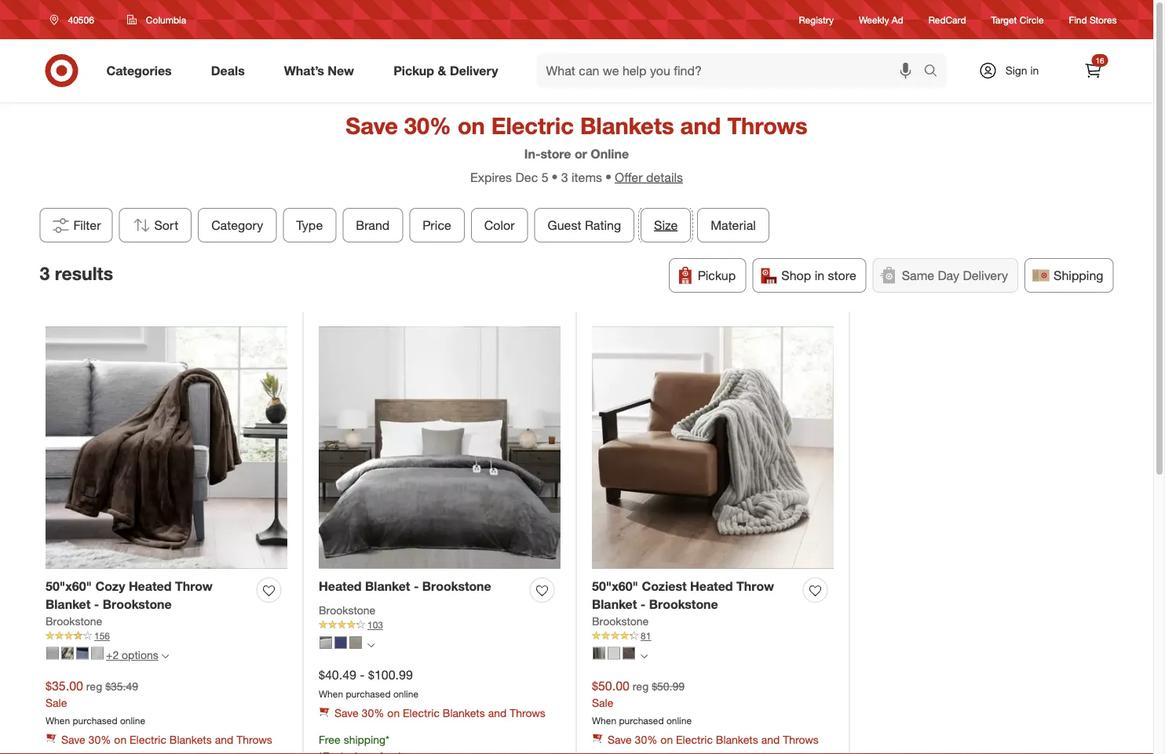 Task type: describe. For each thing, give the bounding box(es) containing it.
store inside save 30% on electric blankets and throws in-store or online
[[541, 146, 572, 162]]

throws for heated blanket - brookstone
[[510, 707, 546, 721]]

when for 50"x60" coziest heated throw blanket - brookstone
[[592, 715, 617, 727]]

when inside $40.49 - $100.99 when purchased online
[[319, 689, 343, 701]]

156
[[94, 631, 110, 642]]

81 link
[[592, 630, 834, 644]]

shop in store button
[[753, 259, 867, 293]]

expires
[[470, 169, 512, 185]]

save 30% on electric blankets and throws in-store or online
[[346, 112, 808, 162]]

$35.00
[[46, 679, 83, 694]]

- up 103 link
[[414, 579, 419, 595]]

throws for 50"x60" coziest heated throw blanket - brookstone
[[783, 733, 819, 747]]

blankets for 50"x60" coziest heated throw blanket - brookstone
[[716, 733, 759, 747]]

offer details button
[[603, 168, 683, 186]]

sign in
[[1006, 64, 1040, 77]]

all colors element for blanket
[[368, 640, 375, 650]]

throw for 50"x60" cozy heated throw blanket - brookstone
[[175, 579, 213, 595]]

shop
[[782, 268, 812, 283]]

brookstone inside the heated blanket - brookstone link
[[422, 579, 492, 595]]

sign in link
[[966, 53, 1064, 88]]

when for 50"x60" cozy heated throw blanket - brookstone
[[46, 715, 70, 727]]

purchased for 50"x60" coziest heated throw blanket - brookstone
[[619, 715, 664, 727]]

3 results
[[40, 263, 113, 285]]

in for shop
[[815, 268, 825, 283]]

what's
[[284, 63, 324, 78]]

3 for 3 items
[[561, 169, 568, 185]]

deals
[[211, 63, 245, 78]]

delivery for pickup & delivery
[[450, 63, 498, 78]]

blanket for 50"x60" cozy heated throw blanket - brookstone
[[46, 597, 91, 613]]

brookstone inside 50"x60" cozy heated throw blanket - brookstone
[[103, 597, 172, 613]]

material button
[[698, 208, 770, 243]]

sale for $50.00
[[592, 697, 614, 710]]

50"x60" cozy heated throw blanket - brookstone link
[[46, 578, 251, 614]]

online for 50"x60" cozy heated throw blanket - brookstone
[[120, 715, 145, 727]]

156 link
[[46, 630, 288, 644]]

5
[[542, 169, 549, 185]]

offer details
[[615, 169, 683, 185]]

online
[[591, 146, 629, 162]]

$50.00 reg $50.99 sale when purchased online
[[592, 679, 692, 727]]

price button
[[410, 208, 465, 243]]

green plaid image
[[61, 648, 74, 660]]

$50.00
[[592, 679, 630, 694]]

save for 50"x60" coziest heated throw blanket - brookstone
[[608, 733, 632, 747]]

heated for 50"x60" coziest heated throw blanket - brookstone
[[690, 579, 733, 595]]

navy buffalo plaid image
[[76, 648, 89, 660]]

30% inside save 30% on electric blankets and throws in-store or online
[[404, 112, 452, 139]]

free shipping *
[[319, 734, 390, 747]]

search
[[917, 64, 955, 80]]

save 30% on electric blankets and throws for 50"x60" cozy heated throw blanket - brookstone
[[61, 733, 272, 747]]

save for heated blanket - brookstone
[[335, 707, 359, 721]]

$40.49
[[319, 668, 357, 684]]

store inside button
[[828, 268, 857, 283]]

$50.99
[[652, 680, 685, 694]]

81
[[641, 631, 651, 642]]

what's new
[[284, 63, 354, 78]]

expires dec 5
[[470, 169, 549, 185]]

material
[[711, 218, 756, 233]]

30% for heated blanket - brookstone
[[362, 707, 384, 721]]

weekly ad
[[859, 14, 904, 25]]

pickup for pickup
[[698, 268, 736, 283]]

blankets for 50"x60" cozy heated throw blanket - brookstone
[[170, 733, 212, 747]]

filter
[[73, 218, 101, 233]]

- inside $40.49 - $100.99 when purchased online
[[360, 668, 365, 684]]

color button
[[471, 208, 528, 243]]

type
[[296, 218, 323, 233]]

and for heated blanket - brookstone
[[488, 707, 507, 721]]

reg for $50.00
[[633, 680, 649, 694]]

heated blanket - brookstone
[[319, 579, 492, 595]]

brown vertical lines image
[[623, 648, 635, 660]]

brand
[[356, 218, 390, 233]]

16 link
[[1077, 53, 1111, 88]]

category button
[[198, 208, 277, 243]]

purchased inside $40.49 - $100.99 when purchased online
[[346, 689, 391, 701]]

50"x60" coziest heated throw blanket - brookstone link
[[592, 578, 797, 614]]

day
[[938, 268, 960, 283]]

brookstone up 156
[[46, 615, 102, 629]]

dec
[[516, 169, 538, 185]]

electric for 50"x60" cozy heated throw blanket - brookstone
[[130, 733, 166, 747]]

weekly ad link
[[859, 13, 904, 26]]

blanket inside the heated blanket - brookstone link
[[365, 579, 410, 595]]

or
[[575, 146, 587, 162]]

50"x60" coziest heated throw blanket - brookstone
[[592, 579, 774, 613]]

sale for $35.00
[[46, 697, 67, 710]]

brookstone inside 50"x60" coziest heated throw blanket - brookstone
[[649, 597, 719, 613]]

blankets for heated blanket - brookstone
[[443, 707, 485, 721]]

columbia button
[[117, 5, 197, 34]]

all colors + 2 more colors image
[[162, 653, 169, 660]]

pickup & delivery
[[394, 63, 498, 78]]

redcard link
[[929, 13, 967, 26]]

size button
[[641, 208, 691, 243]]

shop in store
[[782, 268, 857, 283]]

ad
[[892, 14, 904, 25]]

on for heated blanket - brookstone
[[388, 707, 400, 721]]

target
[[992, 14, 1018, 25]]

same
[[902, 268, 935, 283]]

+2 options
[[106, 649, 158, 663]]

deals link
[[198, 53, 265, 88]]

30% for 50"x60" coziest heated throw blanket - brookstone
[[635, 733, 658, 747]]

shipping
[[344, 734, 386, 747]]

price
[[423, 218, 452, 233]]

find stores link
[[1070, 13, 1117, 26]]

navy image
[[335, 637, 347, 649]]

save for 50"x60" cozy heated throw blanket - brookstone
[[61, 733, 85, 747]]

40506
[[68, 14, 94, 26]]

30% for 50"x60" cozy heated throw blanket - brookstone
[[88, 733, 111, 747]]

save 30% on electric blankets and throws for heated blanket - brookstone
[[335, 707, 546, 721]]

color
[[485, 218, 515, 233]]

size
[[655, 218, 678, 233]]

search button
[[917, 53, 955, 91]]

target circle
[[992, 14, 1044, 25]]

all colors element for coziest
[[641, 651, 648, 661]]

all colors + 2 more colors element
[[162, 651, 169, 661]]

rating
[[585, 218, 622, 233]]

+2
[[106, 649, 119, 663]]

*
[[386, 734, 390, 747]]



Task type: vqa. For each thing, say whether or not it's contained in the screenshot.
left When
yes



Task type: locate. For each thing, give the bounding box(es) containing it.
30% down $35.00 reg $35.49 sale when purchased online at the left of page
[[88, 733, 111, 747]]

50"x60" inside 50"x60" cozy heated throw blanket - brookstone
[[46, 579, 92, 595]]

heated right 'coziest'
[[690, 579, 733, 595]]

2 horizontal spatial when
[[592, 715, 617, 727]]

1 vertical spatial delivery
[[963, 268, 1009, 283]]

online inside $50.00 reg $50.99 sale when purchased online
[[667, 715, 692, 727]]

brookstone link
[[319, 603, 376, 619], [46, 614, 102, 630], [592, 614, 649, 630]]

save 30% on electric blankets and throws
[[335, 707, 546, 721], [61, 733, 272, 747], [608, 733, 819, 747]]

shipping button
[[1025, 259, 1114, 293]]

0 vertical spatial 3
[[561, 169, 568, 185]]

1 vertical spatial pickup
[[698, 268, 736, 283]]

sign
[[1006, 64, 1028, 77]]

1 horizontal spatial reg
[[633, 680, 649, 694]]

sort
[[154, 218, 179, 233]]

2 horizontal spatial blanket
[[592, 597, 637, 613]]

online inside $35.00 reg $35.49 sale when purchased online
[[120, 715, 145, 727]]

2 heated from the left
[[319, 579, 362, 595]]

heated inside 50"x60" cozy heated throw blanket - brookstone
[[129, 579, 172, 595]]

and for 50"x60" cozy heated throw blanket - brookstone
[[215, 733, 234, 747]]

0 horizontal spatial save 30% on electric blankets and throws
[[61, 733, 272, 747]]

0 horizontal spatial purchased
[[73, 715, 117, 727]]

brookstone up 103 link
[[422, 579, 492, 595]]

in-
[[525, 146, 541, 162]]

guest rating
[[548, 218, 622, 233]]

save 30% on electric blankets and throws down the $35.49
[[61, 733, 272, 747]]

1 50"x60" from the left
[[46, 579, 92, 595]]

categories link
[[93, 53, 191, 88]]

- inside 50"x60" coziest heated throw blanket - brookstone
[[641, 597, 646, 613]]

throw inside 50"x60" coziest heated throw blanket - brookstone
[[737, 579, 774, 595]]

delivery
[[450, 63, 498, 78], [963, 268, 1009, 283]]

gray marble image
[[608, 648, 621, 660]]

blankets
[[580, 112, 674, 139], [443, 707, 485, 721], [170, 733, 212, 747], [716, 733, 759, 747]]

when down $50.00
[[592, 715, 617, 727]]

0 horizontal spatial brookstone link
[[46, 614, 102, 630]]

1 horizontal spatial heated
[[319, 579, 362, 595]]

filter button
[[40, 208, 113, 243]]

brookstone down cozy
[[103, 597, 172, 613]]

electric inside save 30% on electric blankets and throws in-store or online
[[491, 112, 574, 139]]

- inside 50"x60" cozy heated throw blanket - brookstone
[[94, 597, 99, 613]]

sale inside $50.00 reg $50.99 sale when purchased online
[[592, 697, 614, 710]]

taupe image
[[350, 637, 362, 649]]

brookstone link up 156
[[46, 614, 102, 630]]

sale down $35.00
[[46, 697, 67, 710]]

electric for heated blanket - brookstone
[[403, 707, 440, 721]]

pickup down the material button
[[698, 268, 736, 283]]

1 horizontal spatial brookstone link
[[319, 603, 376, 619]]

save down $50.00 reg $50.99 sale when purchased online
[[608, 733, 632, 747]]

brookstone link for 50"x60" cozy heated throw blanket - brookstone
[[46, 614, 102, 630]]

online for 50"x60" coziest heated throw blanket - brookstone
[[667, 715, 692, 727]]

0 horizontal spatial delivery
[[450, 63, 498, 78]]

-
[[414, 579, 419, 595], [94, 597, 99, 613], [641, 597, 646, 613], [360, 668, 365, 684]]

0 horizontal spatial throw
[[175, 579, 213, 595]]

$35.49
[[105, 680, 138, 694]]

target circle link
[[992, 13, 1044, 26]]

heated
[[129, 579, 172, 595], [319, 579, 362, 595], [690, 579, 733, 595]]

results
[[55, 263, 113, 285]]

$100.99
[[368, 668, 413, 684]]

electric down $100.99
[[403, 707, 440, 721]]

when down $35.00
[[46, 715, 70, 727]]

1 horizontal spatial when
[[319, 689, 343, 701]]

50"x60" for 50"x60" coziest heated throw blanket - brookstone
[[592, 579, 639, 595]]

registry
[[799, 14, 834, 25]]

2 horizontal spatial purchased
[[619, 715, 664, 727]]

on for 50"x60" coziest heated throw blanket - brookstone
[[661, 733, 673, 747]]

brookstone up 81
[[592, 615, 649, 629]]

2 horizontal spatial brookstone link
[[592, 614, 649, 630]]

0 horizontal spatial heated
[[129, 579, 172, 595]]

oatmeal plaid image
[[91, 648, 104, 660]]

all colors element right taupe icon
[[368, 640, 375, 650]]

when
[[319, 689, 343, 701], [46, 715, 70, 727], [592, 715, 617, 727]]

reg inside $35.00 reg $35.49 sale when purchased online
[[86, 680, 102, 694]]

3
[[561, 169, 568, 185], [40, 263, 50, 285]]

3 left results
[[40, 263, 50, 285]]

electric up in- on the top left
[[491, 112, 574, 139]]

0 horizontal spatial pickup
[[394, 63, 434, 78]]

all colors element
[[368, 640, 375, 650], [641, 651, 648, 661]]

0 vertical spatial in
[[1031, 64, 1040, 77]]

2 reg from the left
[[633, 680, 649, 694]]

1 vertical spatial all colors element
[[641, 651, 648, 661]]

online down $100.99
[[393, 689, 419, 701]]

1 horizontal spatial purchased
[[346, 689, 391, 701]]

&
[[438, 63, 447, 78]]

blanket
[[365, 579, 410, 595], [46, 597, 91, 613], [592, 597, 637, 613]]

0 horizontal spatial when
[[46, 715, 70, 727]]

purchased down $100.99
[[346, 689, 391, 701]]

same day delivery button
[[873, 259, 1019, 293]]

throw up 156 link
[[175, 579, 213, 595]]

- down 'coziest'
[[641, 597, 646, 613]]

1 horizontal spatial 50"x60"
[[592, 579, 639, 595]]

0 horizontal spatial online
[[120, 715, 145, 727]]

2 horizontal spatial heated
[[690, 579, 733, 595]]

brookstone link up '103'
[[319, 603, 376, 619]]

guest
[[548, 218, 582, 233]]

items
[[572, 169, 603, 185]]

pickup left &
[[394, 63, 434, 78]]

store left 'or'
[[541, 146, 572, 162]]

options
[[122, 649, 158, 663]]

+2 options button
[[39, 643, 176, 668]]

1 horizontal spatial 3
[[561, 169, 568, 185]]

circle
[[1020, 14, 1044, 25]]

on down $50.00 reg $50.99 sale when purchased online
[[661, 733, 673, 747]]

heated inside 50"x60" coziest heated throw blanket - brookstone
[[690, 579, 733, 595]]

50"x60" for 50"x60" cozy heated throw blanket - brookstone
[[46, 579, 92, 595]]

on up "*"
[[388, 707, 400, 721]]

save up free shipping *
[[335, 707, 359, 721]]

0 horizontal spatial store
[[541, 146, 572, 162]]

0 vertical spatial delivery
[[450, 63, 498, 78]]

offer
[[615, 169, 643, 185]]

brookstone link up 81
[[592, 614, 649, 630]]

coziest
[[642, 579, 687, 595]]

throws for 50"x60" cozy heated throw blanket - brookstone
[[237, 733, 272, 747]]

50"x60" left cozy
[[46, 579, 92, 595]]

electric down the $35.49
[[130, 733, 166, 747]]

store right the shop
[[828, 268, 857, 283]]

pickup for pickup & delivery
[[394, 63, 434, 78]]

and inside save 30% on electric blankets and throws in-store or online
[[681, 112, 721, 139]]

50"x60" inside 50"x60" coziest heated throw blanket - brookstone
[[592, 579, 639, 595]]

columbia
[[146, 14, 186, 26]]

103
[[368, 620, 383, 632]]

1 horizontal spatial delivery
[[963, 268, 1009, 283]]

type button
[[283, 208, 337, 243]]

blanket up green plaid icon
[[46, 597, 91, 613]]

redcard
[[929, 14, 967, 25]]

0 horizontal spatial sale
[[46, 697, 67, 710]]

electric down $50.99
[[676, 733, 713, 747]]

1 heated from the left
[[129, 579, 172, 595]]

reg inside $50.00 reg $50.99 sale when purchased online
[[633, 680, 649, 694]]

30% down &
[[404, 112, 452, 139]]

gray image
[[320, 637, 332, 649]]

reg
[[86, 680, 102, 694], [633, 680, 649, 694]]

2 horizontal spatial save 30% on electric blankets and throws
[[608, 733, 819, 747]]

online down $50.99
[[667, 715, 692, 727]]

and
[[681, 112, 721, 139], [488, 707, 507, 721], [215, 733, 234, 747], [762, 733, 780, 747]]

0 vertical spatial store
[[541, 146, 572, 162]]

electric
[[491, 112, 574, 139], [403, 707, 440, 721], [130, 733, 166, 747], [676, 733, 713, 747]]

1 horizontal spatial save 30% on electric blankets and throws
[[335, 707, 546, 721]]

50"x60" cozy heated throw blanket - brookstone
[[46, 579, 213, 613]]

30% down $50.00 reg $50.99 sale when purchased online
[[635, 733, 658, 747]]

delivery right &
[[450, 63, 498, 78]]

on for 50"x60" cozy heated throw blanket - brookstone
[[114, 733, 127, 747]]

blanket up '103'
[[365, 579, 410, 595]]

$40.49 - $100.99 when purchased online
[[319, 668, 419, 701]]

16
[[1096, 55, 1105, 65]]

0 horizontal spatial in
[[815, 268, 825, 283]]

blanket inside 50"x60" cozy heated throw blanket - brookstone
[[46, 597, 91, 613]]

online down the $35.49
[[120, 715, 145, 727]]

throws inside save 30% on electric blankets and throws in-store or online
[[728, 112, 808, 139]]

sort button
[[119, 208, 192, 243]]

reg for $35.00
[[86, 680, 102, 694]]

throw up 81 link at the right of the page
[[737, 579, 774, 595]]

in inside button
[[815, 268, 825, 283]]

1 horizontal spatial store
[[828, 268, 857, 283]]

when inside $50.00 reg $50.99 sale when purchased online
[[592, 715, 617, 727]]

pickup button
[[669, 259, 746, 293]]

1 horizontal spatial pickup
[[698, 268, 736, 283]]

electric for 50"x60" coziest heated throw blanket - brookstone
[[676, 733, 713, 747]]

in for sign
[[1031, 64, 1040, 77]]

brookstone link for heated blanket - brookstone
[[319, 603, 376, 619]]

0 horizontal spatial blanket
[[46, 597, 91, 613]]

1 horizontal spatial throw
[[737, 579, 774, 595]]

1 horizontal spatial all colors element
[[641, 651, 648, 661]]

0 horizontal spatial reg
[[86, 680, 102, 694]]

stores
[[1090, 14, 1117, 25]]

when inside $35.00 reg $35.49 sale when purchased online
[[46, 715, 70, 727]]

3 heated from the left
[[690, 579, 733, 595]]

in right sign
[[1031, 64, 1040, 77]]

reg left $50.99
[[633, 680, 649, 694]]

throw for 50"x60" coziest heated throw blanket - brookstone
[[737, 579, 774, 595]]

all colors image
[[368, 643, 375, 650]]

purchased down $50.99
[[619, 715, 664, 727]]

pickup & delivery link
[[380, 53, 518, 88]]

gray vertical lines image
[[593, 648, 606, 660]]

shipping
[[1054, 268, 1104, 283]]

brookstone up '103'
[[319, 604, 376, 618]]

when down $40.49
[[319, 689, 343, 701]]

2 sale from the left
[[592, 697, 614, 710]]

1 vertical spatial in
[[815, 268, 825, 283]]

brookstone down 'coziest'
[[649, 597, 719, 613]]

delivery for same day delivery
[[963, 268, 1009, 283]]

save 30% on electric blankets and throws for 50"x60" coziest heated throw blanket - brookstone
[[608, 733, 819, 747]]

50"x60" cozy heated throw blanket - brookstone image
[[46, 327, 288, 569], [46, 327, 288, 569]]

heated for 50"x60" cozy heated throw blanket - brookstone
[[129, 579, 172, 595]]

delivery inside pickup & delivery link
[[450, 63, 498, 78]]

delivery inside same day delivery button
[[963, 268, 1009, 283]]

1 horizontal spatial blanket
[[365, 579, 410, 595]]

sale down $50.00
[[592, 697, 614, 710]]

brand button
[[343, 208, 403, 243]]

pickup inside button
[[698, 268, 736, 283]]

50"x60"
[[46, 579, 92, 595], [592, 579, 639, 595]]

heated blanket - brookstone image
[[319, 327, 561, 569], [319, 327, 561, 569]]

categories
[[106, 63, 172, 78]]

blanket for 50"x60" coziest heated throw blanket - brookstone
[[592, 597, 637, 613]]

brookstone link for 50"x60" coziest heated throw blanket - brookstone
[[592, 614, 649, 630]]

sale
[[46, 697, 67, 710], [592, 697, 614, 710]]

3 items
[[561, 169, 603, 185]]

purchased for 50"x60" cozy heated throw blanket - brookstone
[[73, 715, 117, 727]]

save 30% on electric blankets and throws up "*"
[[335, 707, 546, 721]]

1 reg from the left
[[86, 680, 102, 694]]

blanket inside 50"x60" coziest heated throw blanket - brookstone
[[592, 597, 637, 613]]

sale inside $35.00 reg $35.49 sale when purchased online
[[46, 697, 67, 710]]

on up "expires"
[[458, 112, 485, 139]]

0 horizontal spatial 3
[[40, 263, 50, 285]]

1 sale from the left
[[46, 697, 67, 710]]

1 throw from the left
[[175, 579, 213, 595]]

category
[[212, 218, 263, 233]]

online inside $40.49 - $100.99 when purchased online
[[393, 689, 419, 701]]

- down cozy
[[94, 597, 99, 613]]

$35.00 reg $35.49 sale when purchased online
[[46, 679, 145, 727]]

save 30% on electric blankets and throws down $50.99
[[608, 733, 819, 747]]

delivery right day
[[963, 268, 1009, 283]]

30%
[[404, 112, 452, 139], [362, 707, 384, 721], [88, 733, 111, 747], [635, 733, 658, 747]]

2 horizontal spatial online
[[667, 715, 692, 727]]

purchased inside $35.00 reg $35.49 sale when purchased online
[[73, 715, 117, 727]]

What can we help you find? suggestions appear below search field
[[537, 53, 928, 88]]

1 horizontal spatial in
[[1031, 64, 1040, 77]]

heated up navy icon
[[319, 579, 362, 595]]

blanket up gray marble image
[[592, 597, 637, 613]]

same day delivery
[[902, 268, 1009, 283]]

1 horizontal spatial sale
[[592, 697, 614, 710]]

all colors image
[[641, 653, 648, 660]]

0 horizontal spatial 50"x60"
[[46, 579, 92, 595]]

- right $40.49
[[360, 668, 365, 684]]

3 for 3 results
[[40, 263, 50, 285]]

all colors element right brown vertical lines icon
[[641, 651, 648, 661]]

on inside save 30% on electric blankets and throws in-store or online
[[458, 112, 485, 139]]

find stores
[[1070, 14, 1117, 25]]

0 horizontal spatial all colors element
[[368, 640, 375, 650]]

in
[[1031, 64, 1040, 77], [815, 268, 825, 283]]

50"x60" coziest heated throw blanket - brookstone image
[[592, 327, 834, 569], [592, 327, 834, 569]]

2 50"x60" from the left
[[592, 579, 639, 595]]

30% up shipping
[[362, 707, 384, 721]]

save down new
[[346, 112, 398, 139]]

heated blanket - brookstone link
[[319, 578, 492, 596]]

reg left the $35.49
[[86, 680, 102, 694]]

3 right 5
[[561, 169, 568, 185]]

throw inside 50"x60" cozy heated throw blanket - brookstone
[[175, 579, 213, 595]]

50"x60" left 'coziest'
[[592, 579, 639, 595]]

free
[[319, 734, 341, 747]]

0 vertical spatial all colors element
[[368, 640, 375, 650]]

2 throw from the left
[[737, 579, 774, 595]]

save inside save 30% on electric blankets and throws in-store or online
[[346, 112, 398, 139]]

online
[[393, 689, 419, 701], [120, 715, 145, 727], [667, 715, 692, 727]]

and for 50"x60" coziest heated throw blanket - brookstone
[[762, 733, 780, 747]]

blankets inside save 30% on electric blankets and throws in-store or online
[[580, 112, 674, 139]]

on down $35.00 reg $35.49 sale when purchased online at the left of page
[[114, 733, 127, 747]]

0 vertical spatial pickup
[[394, 63, 434, 78]]

purchased down the $35.49
[[73, 715, 117, 727]]

in right the shop
[[815, 268, 825, 283]]

registry link
[[799, 13, 834, 26]]

save down $35.00 reg $35.49 sale when purchased online at the left of page
[[61, 733, 85, 747]]

1 vertical spatial store
[[828, 268, 857, 283]]

deep brown image
[[46, 648, 59, 660]]

1 horizontal spatial online
[[393, 689, 419, 701]]

purchased inside $50.00 reg $50.99 sale when purchased online
[[619, 715, 664, 727]]

1 vertical spatial 3
[[40, 263, 50, 285]]

what's new link
[[271, 53, 374, 88]]

heated right cozy
[[129, 579, 172, 595]]



